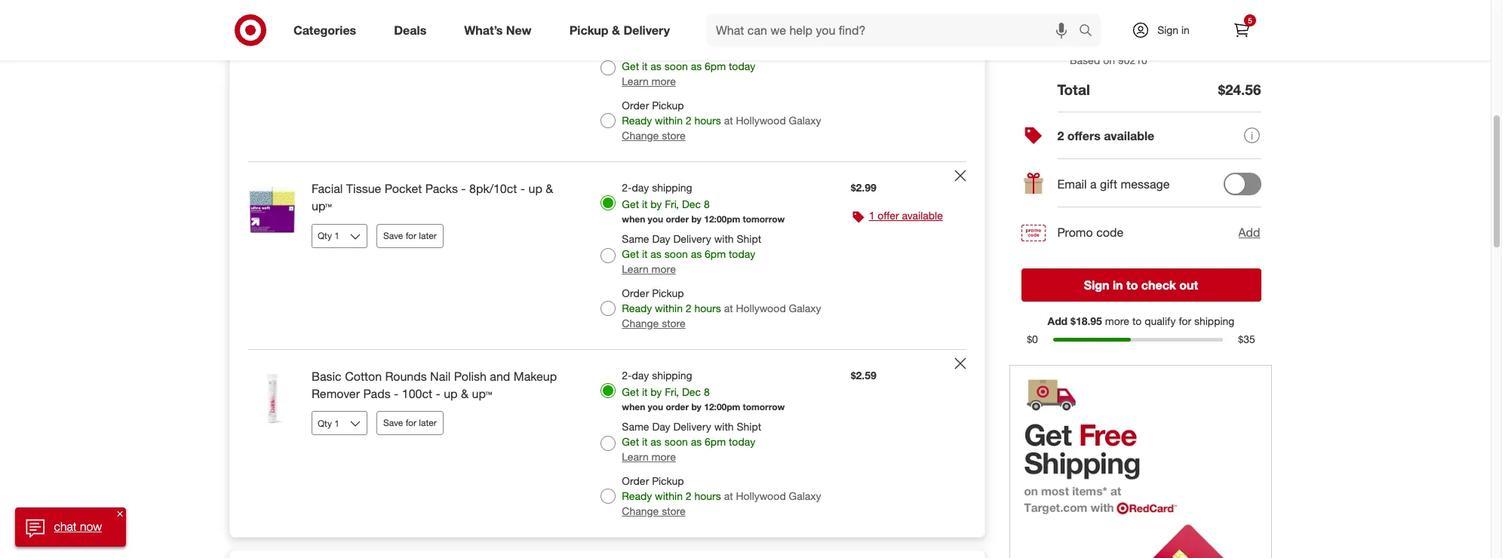 Task type: locate. For each thing, give the bounding box(es) containing it.
for for basic cotton rounds nail polish and makeup remover pads - 100ct - up & up™
[[406, 418, 417, 429]]

1 today from the top
[[729, 60, 756, 72]]

3 8 from the top
[[704, 385, 710, 398]]

3 learn more button from the top
[[622, 450, 676, 465]]

1 vertical spatial sign
[[1085, 278, 1110, 293]]

1 save for later from the top
[[383, 230, 437, 241]]

in right fee
[[1182, 23, 1190, 36]]

0 vertical spatial 8
[[704, 10, 710, 23]]

total
[[1058, 81, 1091, 98]]

add inside add button
[[1239, 225, 1261, 240]]

learn more button
[[622, 74, 676, 89], [622, 262, 676, 277], [622, 450, 676, 465]]

same day delivery with shipt get it as soon as 6pm today learn more for basic cotton rounds nail polish and makeup remover pads - 100ct - up & up™
[[622, 420, 762, 463]]

35
[[1244, 333, 1256, 346]]

0 vertical spatial available
[[1105, 128, 1155, 143]]

1 vertical spatial save for later button
[[377, 412, 444, 436]]

2 today from the top
[[729, 247, 756, 260]]

fri,
[[665, 10, 679, 23], [665, 198, 679, 210], [665, 385, 679, 398]]

cotton up pads
[[345, 369, 382, 384]]

2 vertical spatial day
[[652, 420, 671, 433]]

1 horizontal spatial add
[[1239, 225, 1261, 240]]

1 vertical spatial save
[[383, 418, 403, 429]]

day
[[652, 44, 671, 57], [652, 232, 671, 245], [652, 420, 671, 433]]

0 vertical spatial 2-day shipping get it by fri, dec 8 when you order by 12:00pm tomorrow
[[622, 181, 785, 225]]

2 12:00pm from the top
[[704, 213, 740, 225]]

2 save for later from the top
[[383, 418, 437, 429]]

1 vertical spatial soon
[[665, 247, 688, 260]]

8
[[704, 10, 710, 23], [704, 198, 710, 210], [704, 385, 710, 398]]

available inside button
[[902, 209, 943, 222]]

save for later for pocket
[[383, 230, 437, 241]]

fri, for facial tissue pocket packs - 8pk/10ct - up & up™
[[665, 198, 679, 210]]

same
[[622, 44, 649, 57], [622, 232, 649, 245], [622, 420, 649, 433]]

facial tissue pocket packs - 8pk/10ct - up & up™
[[312, 181, 553, 213]]

soon
[[665, 60, 688, 72], [665, 247, 688, 260], [665, 435, 688, 448]]

0 vertical spatial 6pm
[[705, 60, 726, 72]]

in left check
[[1113, 278, 1124, 293]]

2 day from the top
[[652, 232, 671, 245]]

up™ down "facial"
[[312, 198, 332, 213]]

1 day from the top
[[632, 181, 649, 194]]

up™ inside the facial tissue pocket packs - 8pk/10ct - up & up™
[[312, 198, 332, 213]]

6 it from the top
[[642, 435, 648, 448]]

ready for facial tissue pocket packs - 8pk/10ct - up & up™
[[622, 302, 652, 315]]

✕
[[117, 509, 123, 518]]

more for regular cotton swabs paper sticks - 750ct - up & up™
[[652, 75, 676, 87]]

2 vertical spatial store
[[662, 505, 686, 517]]

2 order from the top
[[622, 287, 649, 299]]

1 8 from the top
[[704, 10, 710, 23]]

1 vertical spatial cart item ready to fulfill group
[[230, 162, 985, 349]]

1 vertical spatial in
[[1113, 278, 1124, 293]]

3 soon from the top
[[665, 435, 688, 448]]

0 vertical spatial hours
[[695, 114, 721, 127]]

when
[[622, 26, 645, 37], [622, 213, 645, 225], [622, 401, 645, 412]]

you inside get it by fri, dec 8 when you order by 12:00pm tomorrow
[[648, 26, 663, 37]]

2 vertical spatial for
[[406, 418, 417, 429]]

estimated up based
[[1058, 34, 1112, 49]]

0 vertical spatial up
[[558, 0, 572, 8]]

1 change from the top
[[622, 129, 659, 142]]

2 at from the top
[[724, 302, 733, 315]]

cart item ready to fulfill group containing facial tissue pocket packs - 8pk/10ct - up & up™
[[230, 162, 985, 349]]

cotton inside regular cotton swabs paper sticks - 750ct - up & up™
[[357, 0, 394, 8]]

1 cart item ready to fulfill group from the top
[[230, 0, 985, 161]]

sign for sign in
[[1158, 23, 1179, 36]]

save for later down 100ct
[[383, 418, 437, 429]]

change store button for regular cotton swabs paper sticks - 750ct - up & up™
[[622, 128, 686, 143]]

1 vertical spatial day
[[652, 232, 671, 245]]

0 vertical spatial same
[[622, 44, 649, 57]]

same day delivery with shipt get it as soon as 6pm today learn more for facial tissue pocket packs - 8pk/10ct - up & up™
[[622, 232, 762, 275]]

6pm for regular cotton swabs paper sticks - 750ct - up & up™
[[705, 60, 726, 72]]

1 order pickup ready within 2 hours at hollywood galaxy change store from the top
[[622, 99, 822, 142]]

2 save for later button from the top
[[377, 412, 444, 436]]

later down 100ct
[[419, 418, 437, 429]]

dec for facial tissue pocket packs - 8pk/10ct - up & up™
[[682, 198, 701, 210]]

tomorrow for basic cotton rounds nail polish and makeup remover pads - 100ct - up & up™
[[743, 401, 785, 412]]

shipt for basic cotton rounds nail polish and makeup remover pads - 100ct - up & up™
[[737, 420, 762, 433]]

0 vertical spatial estimated
[[1070, 14, 1118, 27]]

with
[[714, 44, 734, 57], [714, 232, 734, 245], [714, 420, 734, 433]]

2 inside button
[[1058, 128, 1065, 143]]

deals
[[394, 22, 427, 37]]

categories link
[[281, 14, 375, 47]]

0 vertical spatial within
[[655, 114, 683, 127]]

order pickup ready within 2 hours at hollywood galaxy change store for facial tissue pocket packs - 8pk/10ct - up & up™
[[622, 287, 822, 330]]

2 order pickup ready within 2 hours at hollywood galaxy change store from the top
[[622, 287, 822, 330]]

1 store pickup radio from the top
[[601, 301, 616, 316]]

0 horizontal spatial in
[[1113, 278, 1124, 293]]

0 vertical spatial galaxy
[[789, 114, 822, 127]]

2 vertical spatial order
[[666, 401, 689, 412]]

soon for regular cotton swabs paper sticks - 750ct - up & up™
[[665, 60, 688, 72]]

$ for 0
[[1028, 333, 1033, 346]]

0 vertical spatial order pickup ready within 2 hours at hollywood galaxy change store
[[622, 99, 822, 142]]

1 tomorrow from the top
[[743, 26, 785, 37]]

12:00pm inside get it by fri, dec 8 when you order by 12:00pm tomorrow
[[704, 26, 740, 37]]

day for regular cotton swabs paper sticks - 750ct - up & up™
[[652, 44, 671, 57]]

2 hollywood from the top
[[736, 302, 786, 315]]

2 dec from the top
[[682, 198, 701, 210]]

1 dec from the top
[[682, 10, 701, 23]]

3 with from the top
[[714, 420, 734, 433]]

regular cotton swabs paper sticks - 750ct - up & up™
[[312, 0, 572, 26]]

based
[[1070, 54, 1100, 67]]

galaxy
[[789, 114, 822, 127], [789, 302, 822, 315], [789, 489, 822, 502]]

save for later button for pocket
[[377, 224, 444, 248]]

$18.95
[[1071, 315, 1103, 328]]

12:00pm for basic cotton rounds nail polish and makeup remover pads - 100ct - up & up™
[[704, 401, 740, 412]]

& inside the facial tissue pocket packs - 8pk/10ct - up & up™
[[546, 181, 553, 196]]

2 6pm from the top
[[705, 247, 726, 260]]

2 vertical spatial order
[[622, 474, 649, 487]]

save down pads
[[383, 418, 403, 429]]

1 vertical spatial estimated
[[1058, 34, 1112, 49]]

galaxy for basic cotton rounds nail polish and makeup remover pads - 100ct - up & up™
[[789, 489, 822, 502]]

save for later down the facial tissue pocket packs - 8pk/10ct - up & up™
[[383, 230, 437, 241]]

chat now dialog
[[15, 508, 126, 547]]

1 vertical spatial 8
[[704, 198, 710, 210]]

what's new link
[[451, 14, 551, 47]]

0 vertical spatial add
[[1239, 225, 1261, 240]]

hours for facial tissue pocket packs - 8pk/10ct - up & up™
[[695, 302, 721, 315]]

1 vertical spatial change store button
[[622, 316, 686, 331]]

2 shipt from the top
[[737, 232, 762, 245]]

2 for basic cotton rounds nail polish and makeup remover pads - 100ct - up & up™
[[686, 489, 692, 502]]

up right '8pk/10ct' on the left of page
[[529, 181, 543, 196]]

12:00pm
[[704, 26, 740, 37], [704, 213, 740, 225], [704, 401, 740, 412]]

same day delivery with shipt get it as soon as 6pm today learn more for regular cotton swabs paper sticks - 750ct - up & up™
[[622, 44, 762, 87]]

1 6pm from the top
[[705, 60, 726, 72]]

2 vertical spatial dec
[[682, 385, 701, 398]]

3 cart item ready to fulfill group from the top
[[230, 350, 985, 537]]

$
[[1028, 333, 1033, 346], [1239, 333, 1244, 346]]

&
[[312, 10, 319, 26], [612, 22, 620, 37], [546, 181, 553, 196], [461, 386, 469, 401]]

3 6pm from the top
[[705, 435, 726, 448]]

add for add
[[1239, 225, 1261, 240]]

- right the packs
[[461, 181, 466, 196]]

0 vertical spatial order
[[622, 99, 649, 112]]

1 vertical spatial up™
[[312, 198, 332, 213]]

up™ inside basic cotton rounds nail polish and makeup remover pads - 100ct - up & up™
[[472, 386, 492, 401]]

1 shipt from the top
[[737, 44, 762, 57]]

chat now
[[54, 519, 102, 534]]

1 12:00pm from the top
[[704, 26, 740, 37]]

for down the facial tissue pocket packs - 8pk/10ct - up & up™
[[406, 230, 417, 241]]

cotton left swabs
[[357, 0, 394, 8]]

2 vertical spatial ready
[[622, 489, 652, 502]]

it
[[642, 10, 648, 23], [642, 60, 648, 72], [642, 198, 648, 210], [642, 247, 648, 260], [642, 385, 648, 398], [642, 435, 648, 448]]

0 vertical spatial shipping
[[652, 181, 692, 194]]

0 horizontal spatial sign
[[1085, 278, 1110, 293]]

1 vertical spatial to
[[1133, 315, 1142, 328]]

chat
[[54, 519, 77, 534]]

search
[[1072, 24, 1109, 39]]

0 vertical spatial store pickup radio
[[601, 301, 616, 316]]

change
[[622, 129, 659, 142], [622, 317, 659, 330], [622, 505, 659, 517]]

2 $ from the left
[[1239, 333, 1244, 346]]

2 order from the top
[[666, 213, 689, 225]]

save for later button down 100ct
[[377, 412, 444, 436]]

order for basic cotton rounds nail polish and makeup remover pads - 100ct - up & up™
[[622, 474, 649, 487]]

3 day from the top
[[652, 420, 671, 433]]

at
[[724, 114, 733, 127], [724, 302, 733, 315], [724, 489, 733, 502]]

2 store from the top
[[662, 317, 686, 330]]

1 vertical spatial available
[[902, 209, 943, 222]]

3 ready from the top
[[622, 489, 652, 502]]

rounds
[[385, 369, 427, 384]]

& inside regular cotton swabs paper sticks - 750ct - up & up™
[[312, 10, 319, 26]]

delivery for regular cotton swabs paper sticks - 750ct - up & up™
[[673, 44, 711, 57]]

6pm for basic cotton rounds nail polish and makeup remover pads - 100ct - up & up™
[[705, 435, 726, 448]]

0 vertical spatial cotton
[[357, 0, 394, 8]]

0 vertical spatial day
[[652, 44, 671, 57]]

get inside get it by fri, dec 8 when you order by 12:00pm tomorrow
[[622, 10, 639, 23]]

add button
[[1238, 223, 1262, 242]]

within
[[655, 114, 683, 127], [655, 302, 683, 315], [655, 489, 683, 502]]

1 vertical spatial order
[[666, 213, 689, 225]]

What can we help you find? suggestions appear below search field
[[707, 14, 1083, 47]]

promo
[[1058, 225, 1094, 240]]

0 vertical spatial same day delivery with shipt get it as soon as 6pm today learn more
[[622, 44, 762, 87]]

order pickup ready within 2 hours at hollywood galaxy change store for basic cotton rounds nail polish and makeup remover pads - 100ct - up & up™
[[622, 474, 822, 517]]

get
[[622, 10, 639, 23], [622, 60, 639, 72], [622, 198, 639, 210], [622, 247, 639, 260], [622, 385, 639, 398], [622, 435, 639, 448]]

2 it from the top
[[642, 60, 648, 72]]

order for basic cotton rounds nail polish and makeup remover pads - 100ct - up & up™
[[666, 401, 689, 412]]

0 vertical spatial shipt
[[737, 44, 762, 57]]

code
[[1097, 225, 1124, 240]]

2 fri, from the top
[[665, 198, 679, 210]]

2 vertical spatial soon
[[665, 435, 688, 448]]

estimated up estimated taxes
[[1070, 14, 1118, 27]]

1 same from the top
[[622, 44, 649, 57]]

1 vertical spatial hours
[[695, 302, 721, 315]]

1 fri, from the top
[[665, 10, 679, 23]]

1 2- from the top
[[622, 181, 632, 194]]

at for regular cotton swabs paper sticks - 750ct - up & up™
[[724, 114, 733, 127]]

0 vertical spatial up™
[[323, 10, 343, 26]]

0 vertical spatial for
[[406, 230, 417, 241]]

1 vertical spatial tomorrow
[[743, 213, 785, 225]]

up right 750ct
[[558, 0, 572, 8]]

1 vertical spatial order pickup ready within 2 hours at hollywood galaxy change store
[[622, 287, 822, 330]]

1 offer available
[[869, 209, 943, 222]]

sign up $18.95 at the right of page
[[1085, 278, 1110, 293]]

2 soon from the top
[[665, 247, 688, 260]]

save for pocket
[[383, 230, 403, 241]]

2 2- from the top
[[622, 369, 632, 382]]

2 vertical spatial 8
[[704, 385, 710, 398]]

1 vertical spatial later
[[419, 418, 437, 429]]

1 vertical spatial shipt
[[737, 232, 762, 245]]

2 vertical spatial up™
[[472, 386, 492, 401]]

up™
[[323, 10, 343, 26], [312, 198, 332, 213], [472, 386, 492, 401]]

1 learn more button from the top
[[622, 74, 676, 89]]

packs
[[425, 181, 458, 196]]

you for facial tissue pocket packs - 8pk/10ct - up & up™
[[648, 213, 663, 225]]

for right qualify on the bottom of the page
[[1179, 315, 1192, 328]]

1 vertical spatial cotton
[[345, 369, 382, 384]]

3 order pickup ready within 2 hours at hollywood galaxy change store from the top
[[622, 474, 822, 517]]

cotton inside basic cotton rounds nail polish and makeup remover pads - 100ct - up & up™
[[345, 369, 382, 384]]

1 vertical spatial save for later
[[383, 418, 437, 429]]

3 within from the top
[[655, 489, 683, 502]]

2 vertical spatial cart item ready to fulfill group
[[230, 350, 985, 537]]

1 vertical spatial same day delivery with shipt get it as soon as 6pm today learn more
[[622, 232, 762, 275]]

regular cotton swabs paper sticks - 750ct - up & up™ link
[[312, 0, 577, 27]]

up inside basic cotton rounds nail polish and makeup remover pads - 100ct - up & up™
[[444, 386, 458, 401]]

2 same day delivery with shipt get it as soon as 6pm today learn more from the top
[[622, 232, 762, 275]]

0 vertical spatial day
[[632, 181, 649, 194]]

2 later from the top
[[419, 418, 437, 429]]

day
[[632, 181, 649, 194], [632, 369, 649, 382]]

shipping
[[652, 181, 692, 194], [1195, 315, 1235, 328], [652, 369, 692, 382]]

1 ready from the top
[[622, 114, 652, 127]]

order
[[666, 26, 689, 37], [666, 213, 689, 225], [666, 401, 689, 412]]

2 save from the top
[[383, 418, 403, 429]]

2 change store button from the top
[[622, 316, 686, 331]]

2 for regular cotton swabs paper sticks - 750ct - up & up™
[[686, 114, 692, 127]]

$ 0
[[1028, 333, 1039, 346]]

in inside button
[[1113, 278, 1124, 293]]

soon for facial tissue pocket packs - 8pk/10ct - up & up™
[[665, 247, 688, 260]]

up down nail
[[444, 386, 458, 401]]

based on 90210
[[1070, 54, 1148, 67]]

Store pickup radio
[[601, 301, 616, 316], [601, 489, 616, 504]]

shipt for facial tissue pocket packs - 8pk/10ct - up & up™
[[737, 232, 762, 245]]

deals link
[[381, 14, 445, 47]]

1 galaxy from the top
[[789, 114, 822, 127]]

1 vertical spatial store pickup radio
[[601, 489, 616, 504]]

1 horizontal spatial sign
[[1158, 23, 1179, 36]]

up™ down 'polish'
[[472, 386, 492, 401]]

soon for basic cotton rounds nail polish and makeup remover pads - 100ct - up & up™
[[665, 435, 688, 448]]

save for later
[[383, 230, 437, 241], [383, 418, 437, 429]]

2 store pickup radio from the top
[[601, 489, 616, 504]]

None radio
[[601, 60, 616, 75], [601, 383, 616, 398], [601, 436, 616, 451], [601, 60, 616, 75], [601, 383, 616, 398], [601, 436, 616, 451]]

save down pocket
[[383, 230, 403, 241]]

0 vertical spatial 2-
[[622, 181, 632, 194]]

in
[[1182, 23, 1190, 36], [1113, 278, 1124, 293]]

2 vertical spatial shipt
[[737, 420, 762, 433]]

1 later from the top
[[419, 230, 437, 241]]

save
[[383, 230, 403, 241], [383, 418, 403, 429]]

estimated bag fee
[[1070, 14, 1160, 27]]

pickup for basic cotton rounds nail polish and makeup remover pads - 100ct - up & up™
[[652, 474, 684, 487]]

shipt for regular cotton swabs paper sticks - 750ct - up & up™
[[737, 44, 762, 57]]

available right offers at the right top
[[1105, 128, 1155, 143]]

1 soon from the top
[[665, 60, 688, 72]]

learn more button for basic cotton rounds nail polish and makeup remover pads - 100ct - up & up™
[[622, 450, 676, 465]]

more for basic cotton rounds nail polish and makeup remover pads - 100ct - up & up™
[[652, 450, 676, 463]]

2 2-day shipping get it by fri, dec 8 when you order by 12:00pm tomorrow from the top
[[622, 369, 785, 412]]

2 horizontal spatial up
[[558, 0, 572, 8]]

1 at from the top
[[724, 114, 733, 127]]

3 fri, from the top
[[665, 385, 679, 398]]

1 you from the top
[[648, 26, 663, 37]]

as
[[651, 60, 662, 72], [691, 60, 702, 72], [651, 247, 662, 260], [691, 247, 702, 260], [651, 435, 662, 448], [691, 435, 702, 448]]

store for basic cotton rounds nail polish and makeup remover pads - 100ct - up & up™
[[662, 505, 686, 517]]

0 vertical spatial learn more button
[[622, 74, 676, 89]]

more
[[652, 75, 676, 87], [652, 262, 676, 275], [1106, 315, 1130, 328], [652, 450, 676, 463]]

0 horizontal spatial up
[[444, 386, 458, 401]]

pads
[[363, 386, 391, 401]]

hollywood for regular cotton swabs paper sticks - 750ct - up & up™
[[736, 114, 786, 127]]

at for facial tissue pocket packs - 8pk/10ct - up & up™
[[724, 302, 733, 315]]

2 offers available button
[[1022, 112, 1262, 160]]

- right 750ct
[[550, 0, 555, 8]]

you
[[648, 26, 663, 37], [648, 213, 663, 225], [648, 401, 663, 412]]

1 order from the top
[[666, 26, 689, 37]]

and
[[490, 369, 510, 384]]

order
[[622, 99, 649, 112], [622, 287, 649, 299], [622, 474, 649, 487]]

save for later button down the facial tissue pocket packs - 8pk/10ct - up & up™
[[377, 224, 444, 248]]

ready for regular cotton swabs paper sticks - 750ct - up & up™
[[622, 114, 652, 127]]

sign inside button
[[1085, 278, 1110, 293]]

store
[[662, 129, 686, 142], [662, 317, 686, 330], [662, 505, 686, 517]]

3 shipt from the top
[[737, 420, 762, 433]]

change store button for facial tissue pocket packs - 8pk/10ct - up & up™
[[622, 316, 686, 331]]

within for basic cotton rounds nail polish and makeup remover pads - 100ct - up & up™
[[655, 489, 683, 502]]

cart item ready to fulfill group
[[230, 0, 985, 161], [230, 162, 985, 349], [230, 350, 985, 537]]

1 change store button from the top
[[622, 128, 686, 143]]

2 get from the top
[[622, 60, 639, 72]]

for
[[406, 230, 417, 241], [1179, 315, 1192, 328], [406, 418, 417, 429]]

3 same day delivery with shipt get it as soon as 6pm today learn more from the top
[[622, 420, 762, 463]]

1 save for later button from the top
[[377, 224, 444, 248]]

available right offer
[[902, 209, 943, 222]]

2 learn more button from the top
[[622, 262, 676, 277]]

to left check
[[1127, 278, 1139, 293]]

90210
[[1118, 54, 1148, 67]]

estimated for estimated taxes
[[1058, 34, 1112, 49]]

facial tissue pocket packs - 8pk/10ct - up &#38; up&#8482; image
[[242, 180, 303, 241]]

change store button for basic cotton rounds nail polish and makeup remover pads - 100ct - up & up™
[[622, 504, 686, 519]]

0 vertical spatial with
[[714, 44, 734, 57]]

2- for basic cotton rounds nail polish and makeup remover pads - 100ct - up & up™
[[622, 369, 632, 382]]

2 cart item ready to fulfill group from the top
[[230, 162, 985, 349]]

2 vertical spatial hollywood
[[736, 489, 786, 502]]

ready
[[622, 114, 652, 127], [622, 302, 652, 315], [622, 489, 652, 502]]

3 same from the top
[[622, 420, 649, 433]]

0 vertical spatial change store button
[[622, 128, 686, 143]]

0 vertical spatial today
[[729, 60, 756, 72]]

2 vertical spatial today
[[729, 435, 756, 448]]

later
[[419, 230, 437, 241], [419, 418, 437, 429]]

0 vertical spatial to
[[1127, 278, 1139, 293]]

2 vertical spatial galaxy
[[789, 489, 822, 502]]

facial
[[312, 181, 343, 196]]

1 get from the top
[[622, 10, 639, 23]]

None radio
[[601, 8, 616, 23], [601, 195, 616, 210], [601, 248, 616, 263], [601, 8, 616, 23], [601, 195, 616, 210], [601, 248, 616, 263]]

delivery for basic cotton rounds nail polish and makeup remover pads - 100ct - up & up™
[[673, 420, 711, 433]]

remover
[[312, 386, 360, 401]]

tissue
[[346, 181, 381, 196]]

750ct
[[516, 0, 546, 8]]

3 learn from the top
[[622, 450, 649, 463]]

2-day shipping get it by fri, dec 8 when you order by 12:00pm tomorrow
[[622, 181, 785, 225], [622, 369, 785, 412]]

2 same from the top
[[622, 232, 649, 245]]

2 vertical spatial hours
[[695, 489, 721, 502]]

2 vertical spatial fri,
[[665, 385, 679, 398]]

today for facial tissue pocket packs - 8pk/10ct - up & up™
[[729, 247, 756, 260]]

0 vertical spatial later
[[419, 230, 437, 241]]

for down 100ct
[[406, 418, 417, 429]]

order pickup ready within 2 hours at hollywood galaxy change store for regular cotton swabs paper sticks - 750ct - up & up™
[[622, 99, 822, 142]]

6 get from the top
[[622, 435, 639, 448]]

for for facial tissue pocket packs - 8pk/10ct - up & up™
[[406, 230, 417, 241]]

1 horizontal spatial in
[[1182, 23, 1190, 36]]

2 vertical spatial tomorrow
[[743, 401, 785, 412]]

0 vertical spatial soon
[[665, 60, 688, 72]]

change store button
[[622, 128, 686, 143], [622, 316, 686, 331], [622, 504, 686, 519]]

fri, inside get it by fri, dec 8 when you order by 12:00pm tomorrow
[[665, 10, 679, 23]]

0 vertical spatial cart item ready to fulfill group
[[230, 0, 985, 161]]

3 order from the top
[[666, 401, 689, 412]]

in for sign in to check out
[[1113, 278, 1124, 293]]

0 vertical spatial you
[[648, 26, 663, 37]]

to left qualify on the bottom of the page
[[1133, 315, 1142, 328]]

1 when from the top
[[622, 26, 645, 37]]

2 vertical spatial same
[[622, 420, 649, 433]]

within for regular cotton swabs paper sticks - 750ct - up & up™
[[655, 114, 683, 127]]

a
[[1091, 177, 1097, 192]]

0 vertical spatial in
[[1182, 23, 1190, 36]]

2 vertical spatial you
[[648, 401, 663, 412]]

1 vertical spatial 2-
[[622, 369, 632, 382]]

2 vertical spatial when
[[622, 401, 645, 412]]

1 save from the top
[[383, 230, 403, 241]]

1 horizontal spatial up
[[529, 181, 543, 196]]

available
[[1105, 128, 1155, 143], [902, 209, 943, 222]]

1 vertical spatial with
[[714, 232, 734, 245]]

0 vertical spatial at
[[724, 114, 733, 127]]

with for basic cotton rounds nail polish and makeup remover pads - 100ct - up & up™
[[714, 420, 734, 433]]

3 at from the top
[[724, 489, 733, 502]]

1 store from the top
[[662, 129, 686, 142]]

1 within from the top
[[655, 114, 683, 127]]

2 vertical spatial shipping
[[652, 369, 692, 382]]

0
[[1033, 333, 1039, 346]]

1 learn from the top
[[622, 75, 649, 87]]

2 ready from the top
[[622, 302, 652, 315]]

3 12:00pm from the top
[[704, 401, 740, 412]]

3 store from the top
[[662, 505, 686, 517]]

change for regular cotton swabs paper sticks - 750ct - up & up™
[[622, 129, 659, 142]]

1 vertical spatial you
[[648, 213, 663, 225]]

2 vertical spatial 6pm
[[705, 435, 726, 448]]

1 2-day shipping get it by fri, dec 8 when you order by 12:00pm tomorrow from the top
[[622, 181, 785, 225]]

1 vertical spatial learn
[[622, 262, 649, 275]]

regular cotton swabs paper sticks - 750ct - up &#38; up&#8482; image
[[242, 0, 303, 53]]

order for facial tissue pocket packs - 8pk/10ct - up & up™
[[622, 287, 649, 299]]

day for basic cotton rounds nail polish and makeup remover pads - 100ct - up & up™
[[632, 369, 649, 382]]

1 same day delivery with shipt get it as soon as 6pm today learn more from the top
[[622, 44, 762, 87]]

0 vertical spatial 12:00pm
[[704, 26, 740, 37]]

1 vertical spatial change
[[622, 317, 659, 330]]

2 galaxy from the top
[[789, 302, 822, 315]]

100ct
[[402, 386, 432, 401]]

1 it from the top
[[642, 10, 648, 23]]

1 vertical spatial 6pm
[[705, 247, 726, 260]]

3 change from the top
[[622, 505, 659, 517]]

1 vertical spatial within
[[655, 302, 683, 315]]

sign right bag
[[1158, 23, 1179, 36]]

1 order from the top
[[622, 99, 649, 112]]

2 within from the top
[[655, 302, 683, 315]]

2 vertical spatial change store button
[[622, 504, 686, 519]]

later down the facial tissue pocket packs - 8pk/10ct - up & up™
[[419, 230, 437, 241]]

-
[[508, 0, 513, 8], [550, 0, 555, 8], [461, 181, 466, 196], [521, 181, 525, 196], [394, 386, 399, 401], [436, 386, 441, 401]]

3 today from the top
[[729, 435, 756, 448]]

shipping for facial tissue pocket packs - 8pk/10ct - up & up™
[[652, 181, 692, 194]]

available inside button
[[1105, 128, 1155, 143]]

0 vertical spatial sign
[[1158, 23, 1179, 36]]

3 galaxy from the top
[[789, 489, 822, 502]]

shipt
[[737, 44, 762, 57], [737, 232, 762, 245], [737, 420, 762, 433]]

sticks
[[472, 0, 505, 8]]

3 tomorrow from the top
[[743, 401, 785, 412]]

1 day from the top
[[652, 44, 671, 57]]

2 you from the top
[[648, 213, 663, 225]]

5 link
[[1226, 14, 1259, 47]]

estimated
[[1070, 14, 1118, 27], [1058, 34, 1112, 49]]

check
[[1142, 278, 1177, 293]]

2-day shipping get it by fri, dec 8 when you order by 12:00pm tomorrow for basic cotton rounds nail polish and makeup remover pads - 100ct - up & up™
[[622, 369, 785, 412]]

order inside get it by fri, dec 8 when you order by 12:00pm tomorrow
[[666, 26, 689, 37]]

up™ down regular
[[323, 10, 343, 26]]

3 order from the top
[[622, 474, 649, 487]]

2 change from the top
[[622, 317, 659, 330]]



Task type: describe. For each thing, give the bounding box(es) containing it.
with for facial tissue pocket packs - 8pk/10ct - up & up™
[[714, 232, 734, 245]]

hollywood for basic cotton rounds nail polish and makeup remover pads - 100ct - up & up™
[[736, 489, 786, 502]]

now
[[80, 519, 102, 534]]

save for later for rounds
[[383, 418, 437, 429]]

delivery for facial tissue pocket packs - 8pk/10ct - up & up™
[[673, 232, 711, 245]]

at for basic cotton rounds nail polish and makeup remover pads - 100ct - up & up™
[[724, 489, 733, 502]]

Store pickup radio
[[601, 113, 616, 128]]

makeup
[[514, 369, 557, 384]]

add $18.95 more to qualify for shipping
[[1048, 315, 1235, 328]]

promo code
[[1058, 225, 1124, 240]]

to inside sign in to check out button
[[1127, 278, 1139, 293]]

fee
[[1142, 14, 1160, 27]]

save for rounds
[[383, 418, 403, 429]]

12:00pm for facial tissue pocket packs - 8pk/10ct - up & up™
[[704, 213, 740, 225]]

today for regular cotton swabs paper sticks - 750ct - up & up™
[[729, 60, 756, 72]]

facial tissue pocket packs - 8pk/10ct - up & up™ link
[[312, 180, 577, 215]]

hours for basic cotton rounds nail polish and makeup remover pads - 100ct - up & up™
[[695, 489, 721, 502]]

8 for basic cotton rounds nail polish and makeup remover pads - 100ct - up & up™
[[704, 385, 710, 398]]

learn for facial tissue pocket packs - 8pk/10ct - up & up™
[[622, 262, 649, 275]]

pocket
[[385, 181, 422, 196]]

cotton for regular
[[357, 0, 394, 8]]

what's
[[464, 22, 503, 37]]

more for facial tissue pocket packs - 8pk/10ct - up & up™
[[652, 262, 676, 275]]

3 get from the top
[[622, 198, 639, 210]]

estimated taxes
[[1058, 34, 1145, 49]]

$24.56
[[1219, 81, 1262, 98]]

store for regular cotton swabs paper sticks - 750ct - up & up™
[[662, 129, 686, 142]]

chat now button
[[15, 508, 126, 547]]

basic
[[312, 369, 342, 384]]

- down nail
[[436, 386, 441, 401]]

hours for regular cotton swabs paper sticks - 750ct - up & up™
[[695, 114, 721, 127]]

pickup for facial tissue pocket packs - 8pk/10ct - up & up™
[[652, 287, 684, 299]]

$ 35
[[1239, 333, 1256, 346]]

same for regular cotton swabs paper sticks - 750ct - up & up™
[[622, 44, 649, 57]]

end of progress bar: $35 element
[[1234, 332, 1260, 347]]

up inside regular cotton swabs paper sticks - 750ct - up & up™
[[558, 0, 572, 8]]

learn for basic cotton rounds nail polish and makeup remover pads - 100ct - up & up™
[[622, 450, 649, 463]]

basic cotton rounds nail polish and makeup remover pads - 100ct - up & up™ link
[[312, 368, 577, 403]]

galaxy for regular cotton swabs paper sticks - 750ct - up & up™
[[789, 114, 822, 127]]

change for facial tissue pocket packs - 8pk/10ct - up & up™
[[622, 317, 659, 330]]

& inside basic cotton rounds nail polish and makeup remover pads - 100ct - up & up™
[[461, 386, 469, 401]]

estimated for estimated bag fee
[[1070, 14, 1118, 27]]

learn more button for facial tissue pocket packs - 8pk/10ct - up & up™
[[622, 262, 676, 277]]

$1.52
[[1232, 34, 1262, 49]]

- right '8pk/10ct' on the left of page
[[521, 181, 525, 196]]

learn for regular cotton swabs paper sticks - 750ct - up & up™
[[622, 75, 649, 87]]

2 offers available
[[1058, 128, 1155, 143]]

it inside get it by fri, dec 8 when you order by 12:00pm tomorrow
[[642, 10, 648, 23]]

3 it from the top
[[642, 198, 648, 210]]

dec inside get it by fri, dec 8 when you order by 12:00pm tomorrow
[[682, 10, 701, 23]]

$2.59
[[851, 369, 877, 382]]

$2.99
[[851, 181, 877, 194]]

ready for basic cotton rounds nail polish and makeup remover pads - 100ct - up & up™
[[622, 489, 652, 502]]

save for later button for rounds
[[377, 412, 444, 436]]

starting of progress bar: $0 element
[[1023, 332, 1043, 347]]

what's new
[[464, 22, 532, 37]]

sign in link
[[1119, 14, 1213, 47]]

learn more button for regular cotton swabs paper sticks - 750ct - up & up™
[[622, 74, 676, 89]]

later for packs
[[419, 230, 437, 241]]

bag
[[1121, 14, 1140, 27]]

8pk/10ct
[[469, 181, 517, 196]]

with for regular cotton swabs paper sticks - 750ct - up & up™
[[714, 44, 734, 57]]

qualify
[[1145, 315, 1176, 328]]

email a gift message
[[1058, 177, 1170, 192]]

taxes
[[1116, 34, 1145, 49]]

tomorrow for facial tissue pocket packs - 8pk/10ct - up & up™
[[743, 213, 785, 225]]

change for basic cotton rounds nail polish and makeup remover pads - 100ct - up & up™
[[622, 505, 659, 517]]

get it by fri, dec 8 when you order by 12:00pm tomorrow
[[622, 10, 785, 37]]

sign in
[[1158, 23, 1190, 36]]

8 inside get it by fri, dec 8 when you order by 12:00pm tomorrow
[[704, 10, 710, 23]]

basic cotton rounds nail polish and makeup remover pads - 100ct - up &#38; up&#8482; image
[[242, 368, 303, 428]]

paper
[[437, 0, 469, 8]]

available for 2 offers available
[[1105, 128, 1155, 143]]

when for facial tissue pocket packs - 8pk/10ct - up & up™
[[622, 213, 645, 225]]

5 get from the top
[[622, 385, 639, 398]]

offer
[[878, 209, 899, 222]]

new
[[506, 22, 532, 37]]

hollywood for facial tissue pocket packs - 8pk/10ct - up & up™
[[736, 302, 786, 315]]

sign for sign in to check out
[[1085, 278, 1110, 293]]

sign in to check out
[[1085, 278, 1199, 293]]

you for basic cotton rounds nail polish and makeup remover pads - 100ct - up & up™
[[648, 401, 663, 412]]

search button
[[1072, 14, 1109, 50]]

on
[[1103, 54, 1115, 67]]

day for facial tissue pocket packs - 8pk/10ct - up & up™
[[632, 181, 649, 194]]

5
[[1248, 16, 1253, 25]]

- right pads
[[394, 386, 399, 401]]

1 vertical spatial shipping
[[1195, 315, 1235, 328]]

gift
[[1101, 177, 1118, 192]]

tomorrow inside get it by fri, dec 8 when you order by 12:00pm tomorrow
[[743, 26, 785, 37]]

store pickup radio for basic cotton rounds nail polish and makeup remover pads - 100ct - up & up™
[[601, 489, 616, 504]]

cart item ready to fulfill group containing basic cotton rounds nail polish and makeup remover pads - 100ct - up & up™
[[230, 350, 985, 537]]

up inside the facial tissue pocket packs - 8pk/10ct - up & up™
[[529, 181, 543, 196]]

get free shipping on hundreds of thousands of items* with target redcard. apply now for a credit or debit redcard. *some restrictions apply. image
[[1010, 366, 1272, 558]]

2-day shipping get it by fri, dec 8 when you order by 12:00pm tomorrow for facial tissue pocket packs - 8pk/10ct - up & up™
[[622, 181, 785, 225]]

galaxy for facial tissue pocket packs - 8pk/10ct - up & up™
[[789, 302, 822, 315]]

today for basic cotton rounds nail polish and makeup remover pads - 100ct - up & up™
[[729, 435, 756, 448]]

offers
[[1068, 128, 1101, 143]]

day for basic cotton rounds nail polish and makeup remover pads - 100ct - up & up™
[[652, 420, 671, 433]]

store pickup radio for facial tissue pocket packs - 8pk/10ct - up & up™
[[601, 301, 616, 316]]

when inside get it by fri, dec 8 when you order by 12:00pm tomorrow
[[622, 26, 645, 37]]

nail
[[430, 369, 451, 384]]

swabs
[[397, 0, 433, 8]]

same for basic cotton rounds nail polish and makeup remover pads - 100ct - up & up™
[[622, 420, 649, 433]]

cotton for basic
[[345, 369, 382, 384]]

order for facial tissue pocket packs - 8pk/10ct - up & up™
[[666, 213, 689, 225]]

2- for facial tissue pocket packs - 8pk/10ct - up & up™
[[622, 181, 632, 194]]

regular
[[312, 0, 353, 8]]

out
[[1180, 278, 1199, 293]]

categories
[[294, 22, 356, 37]]

pickup for regular cotton swabs paper sticks - 750ct - up & up™
[[652, 99, 684, 112]]

✕ button
[[114, 508, 126, 520]]

6pm for facial tissue pocket packs - 8pk/10ct - up & up™
[[705, 247, 726, 260]]

cart item ready to fulfill group containing regular cotton swabs paper sticks - 750ct - up & up™
[[230, 0, 985, 161]]

pickup & delivery link
[[557, 14, 689, 47]]

order for regular cotton swabs paper sticks - 750ct - up & up™
[[622, 99, 649, 112]]

sign in to check out button
[[1022, 269, 1262, 302]]

later for nail
[[419, 418, 437, 429]]

polish
[[454, 369, 487, 384]]

$ for 35
[[1239, 333, 1244, 346]]

basic cotton rounds nail polish and makeup remover pads - 100ct - up & up™
[[312, 369, 557, 401]]

when for basic cotton rounds nail polish and makeup remover pads - 100ct - up & up™
[[622, 401, 645, 412]]

4 it from the top
[[642, 247, 648, 260]]

email
[[1058, 177, 1088, 192]]

2 for facial tissue pocket packs - 8pk/10ct - up & up™
[[686, 302, 692, 315]]

same for facial tissue pocket packs - 8pk/10ct - up & up™
[[622, 232, 649, 245]]

up™ inside regular cotton swabs paper sticks - 750ct - up & up™
[[323, 10, 343, 26]]

1
[[869, 209, 875, 222]]

within for facial tissue pocket packs - 8pk/10ct - up & up™
[[655, 302, 683, 315]]

5 it from the top
[[642, 385, 648, 398]]

store for facial tissue pocket packs - 8pk/10ct - up & up™
[[662, 317, 686, 330]]

1 vertical spatial for
[[1179, 315, 1192, 328]]

8 for facial tissue pocket packs - 8pk/10ct - up & up™
[[704, 198, 710, 210]]

4 get from the top
[[622, 247, 639, 260]]

1 offer available button
[[869, 208, 943, 223]]

add for add $18.95 more to qualify for shipping
[[1048, 315, 1068, 328]]

- left 750ct
[[508, 0, 513, 8]]

message
[[1121, 177, 1170, 192]]

day for facial tissue pocket packs - 8pk/10ct - up & up™
[[652, 232, 671, 245]]

pickup & delivery
[[569, 22, 670, 37]]



Task type: vqa. For each thing, say whether or not it's contained in the screenshot.
bottommost the for
yes



